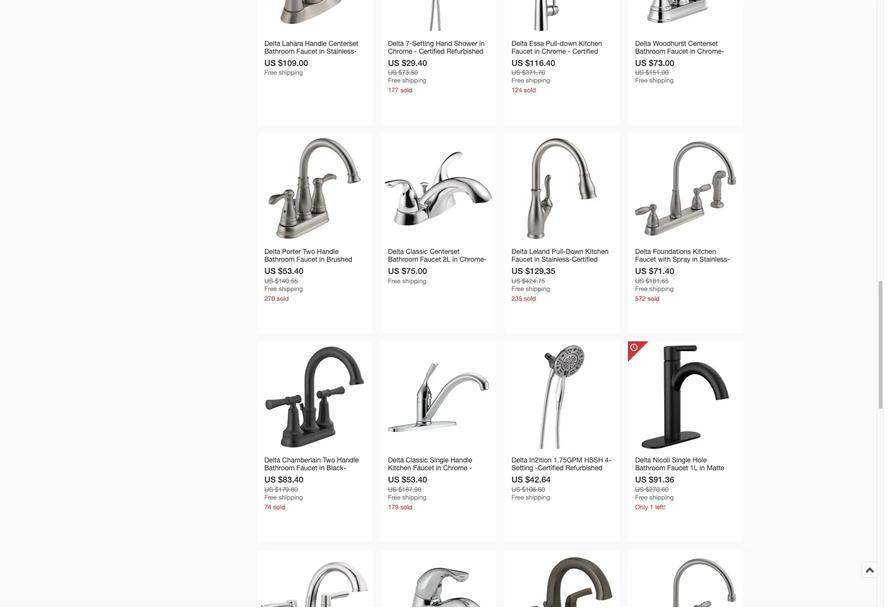 Task type: locate. For each thing, give the bounding box(es) containing it.
stainless-
[[327, 47, 357, 55], [542, 256, 572, 264], [700, 256, 730, 264]]

-
[[414, 47, 417, 55], [568, 47, 571, 55], [470, 465, 472, 473], [536, 465, 538, 473]]

pull- for us $116.40
[[546, 39, 560, 47]]

shipping down $73.50
[[402, 77, 427, 84]]

$91.36
[[649, 475, 675, 485]]

setting inside delta 7-setting hand shower in chrome - certified refurbished us $29.40 us $73.50 free shipping 177 sold
[[412, 39, 434, 47]]

1 vertical spatial pull-
[[552, 248, 566, 256]]

us $91.36 us $270.60 free shipping only 1 left!
[[636, 475, 675, 512]]

in for delta leland pull-down kitchen faucet in stainless-certified refurbished
[[535, 256, 540, 264]]

chrome- right woodhurst
[[698, 47, 725, 55]]

delta inside delta leland pull-down kitchen faucet in stainless-certified refurbished
[[512, 248, 528, 256]]

faucet for delta chamberlain two handle bathroom faucet in black- certified refurbished
[[297, 465, 318, 473]]

$179.80
[[275, 487, 298, 494]]

delta left essa
[[512, 39, 528, 47]]

1 vertical spatial $53.40
[[402, 475, 427, 485]]

1 horizontal spatial setting
[[512, 465, 534, 473]]

shipping
[[279, 69, 303, 77], [402, 77, 427, 84], [526, 77, 550, 84], [650, 77, 674, 84], [402, 278, 427, 285], [279, 286, 303, 293], [526, 286, 550, 293], [650, 286, 674, 293], [279, 495, 303, 502], [402, 495, 427, 502], [526, 495, 550, 502], [650, 495, 674, 502]]

- inside delta 7-setting hand shower in chrome - certified refurbished us $29.40 us $73.50 free shipping 177 sold
[[414, 47, 417, 55]]

single inside delta classic single handle kitchen faucet in chrome - certified refurbished
[[430, 457, 449, 465]]

delta inside delta classic single handle kitchen faucet in chrome - certified refurbished
[[388, 457, 404, 465]]

free up 74 at bottom
[[265, 495, 277, 502]]

faucet up $140.55
[[297, 256, 318, 264]]

$129.35
[[526, 266, 556, 277]]

hssh
[[585, 457, 603, 465]]

sold
[[401, 87, 413, 94], [524, 87, 536, 94], [277, 296, 289, 303], [524, 296, 536, 303], [648, 296, 660, 303], [273, 504, 285, 512], [401, 504, 413, 512]]

bathroom up the us $109.00 free shipping
[[265, 47, 295, 55]]

faucet for delta classic single handle kitchen faucet in chrome - certified refurbished
[[413, 465, 434, 473]]

pull- inside delta leland pull-down kitchen faucet in stainless-certified refurbished
[[552, 248, 566, 256]]

us down "nickel-"
[[265, 278, 273, 285]]

chrome- right 2l
[[460, 256, 487, 264]]

stainless- for us $109.00
[[327, 47, 357, 55]]

kitchen
[[579, 39, 602, 47], [586, 248, 609, 256], [693, 248, 717, 256], [388, 465, 411, 473]]

0 horizontal spatial black-
[[327, 465, 346, 473]]

124
[[512, 87, 523, 94]]

delta inside delta chamberlain two handle bathroom faucet in black- certified refurbished
[[265, 457, 280, 465]]

refurbished
[[447, 47, 484, 55], [292, 55, 329, 63], [512, 55, 549, 63], [663, 55, 700, 63], [314, 264, 351, 272], [416, 264, 453, 272], [512, 264, 549, 272], [663, 264, 700, 272], [566, 465, 603, 473], [292, 473, 329, 480], [416, 473, 453, 480], [683, 473, 720, 480]]

delta porter two handle bathroom faucet in brushed nickel-certified refurbished
[[265, 248, 352, 272]]

delta left lahara
[[265, 39, 280, 47]]

certified
[[419, 47, 445, 55], [573, 47, 599, 55], [265, 55, 290, 63], [636, 55, 661, 63], [572, 256, 598, 264], [286, 264, 312, 272], [388, 264, 414, 272], [636, 264, 661, 272], [538, 465, 564, 473], [265, 473, 290, 480], [388, 473, 414, 480], [655, 473, 681, 480]]

kitchen inside delta essa pull-down kitchen faucet in chrome - certified refurbished
[[579, 39, 602, 47]]

1 horizontal spatial two
[[323, 457, 335, 465]]

$53.40 up $140.55
[[278, 266, 304, 277]]

free up 270
[[265, 286, 277, 293]]

in for delta foundations kitchen faucet with spray in stainless- certified refurbished
[[693, 256, 698, 264]]

classic inside delta classic single handle kitchen faucet in chrome - certified refurbished
[[406, 457, 428, 465]]

delta left in2ition
[[512, 457, 528, 465]]

$73.50
[[399, 69, 418, 77]]

$53.40 inside us $53.40 us $167.90 free shipping 179 sold
[[402, 475, 427, 485]]

0 horizontal spatial stainless-
[[327, 47, 357, 55]]

certified inside delta woodhurst centerset bathroom faucet in chrome- certified refurbished
[[636, 55, 661, 63]]

0 vertical spatial pull-
[[546, 39, 560, 47]]

faucet inside delta lahara handle centerset bathroom faucet in stainless- certified refurbished
[[297, 47, 318, 55]]

us
[[265, 57, 276, 68], [388, 57, 400, 68], [512, 57, 523, 68], [636, 57, 647, 68], [388, 69, 397, 77], [512, 69, 521, 77], [636, 69, 644, 77], [265, 266, 276, 277], [388, 266, 400, 277], [512, 266, 523, 277], [636, 266, 647, 277], [265, 278, 273, 285], [512, 278, 521, 285], [636, 278, 644, 285], [265, 475, 276, 485], [388, 475, 400, 485], [512, 475, 523, 485], [636, 475, 647, 485], [265, 487, 273, 494], [388, 487, 397, 494], [512, 487, 521, 494], [636, 487, 644, 494]]

us $53.40 us $167.90 free shipping 179 sold
[[388, 475, 427, 512]]

2 horizontal spatial chrome
[[542, 47, 566, 55]]

sold inside us $53.40 us $167.90 free shipping 179 sold
[[401, 504, 413, 512]]

handle inside delta lahara handle centerset bathroom faucet in stainless- certified refurbished
[[305, 39, 327, 47]]

left!
[[656, 504, 666, 512]]

faucet up "$167.90"
[[413, 465, 434, 473]]

2 horizontal spatial centerset
[[689, 39, 718, 47]]

delta left with
[[636, 248, 651, 256]]

faucet for delta essa pull-down kitchen faucet in chrome - certified refurbished
[[512, 47, 533, 55]]

two right porter
[[303, 248, 315, 256]]

certified inside delta classic single handle kitchen faucet in chrome - certified refurbished
[[388, 473, 414, 480]]

- inside delta classic single handle kitchen faucet in chrome - certified refurbished
[[470, 465, 472, 473]]

certified inside delta foundations kitchen faucet with spray in stainless- certified refurbished
[[636, 264, 661, 272]]

$29.40
[[402, 57, 427, 68]]

0 horizontal spatial $53.40
[[278, 266, 304, 277]]

pull-
[[546, 39, 560, 47], [552, 248, 566, 256]]

1 horizontal spatial centerset
[[430, 248, 460, 256]]

setting up $42.64 at the bottom of the page
[[512, 465, 534, 473]]

delta for delta leland pull-down kitchen faucet in stainless-certified refurbished
[[512, 248, 528, 256]]

$53.40 inside us $53.40 us $140.55 free shipping 270 sold
[[278, 266, 304, 277]]

0 vertical spatial $53.40
[[278, 266, 304, 277]]

delta for delta woodhurst centerset bathroom faucet in chrome- certified refurbished
[[636, 39, 651, 47]]

delta inside delta lahara handle centerset bathroom faucet in stainless- certified refurbished
[[265, 39, 280, 47]]

in
[[480, 39, 485, 47], [319, 47, 325, 55], [535, 47, 540, 55], [691, 47, 696, 55], [319, 256, 325, 264], [453, 256, 458, 264], [535, 256, 540, 264], [693, 256, 698, 264], [319, 465, 325, 473], [436, 465, 442, 473], [700, 465, 705, 473]]

in for delta essa pull-down kitchen faucet in chrome - certified refurbished
[[535, 47, 540, 55]]

bathroom inside delta nicoli single hole bathroom faucet 1l in matte black-certified refurbished
[[636, 465, 666, 473]]

certified inside delta leland pull-down kitchen faucet in stainless-certified refurbished
[[572, 256, 598, 264]]

0 vertical spatial chrome-
[[698, 47, 725, 55]]

centerset
[[329, 39, 359, 47], [689, 39, 718, 47], [430, 248, 460, 256]]

in for delta classic centerset bathroom faucet 2l in chrome- certified refurbished
[[453, 256, 458, 264]]

faucet left with
[[636, 256, 657, 264]]

shipping down $181.65
[[650, 286, 674, 293]]

refurbished inside delta in2ition 1.75gpm hssh 4- setting -certified refurbished us $42.64 us $106.60 free shipping
[[566, 465, 603, 473]]

brushed
[[327, 256, 352, 264]]

chrome inside delta classic single handle kitchen faucet in chrome - certified refurbished
[[443, 465, 468, 473]]

shipping inside us $53.40 us $167.90 free shipping 179 sold
[[402, 495, 427, 502]]

$53.40
[[278, 266, 304, 277], [402, 475, 427, 485]]

setting inside delta in2ition 1.75gpm hssh 4- setting -certified refurbished us $42.64 us $106.60 free shipping
[[512, 465, 534, 473]]

sold right 177
[[401, 87, 413, 94]]

black- up $270.60
[[636, 473, 655, 480]]

lahara
[[282, 39, 303, 47]]

two
[[303, 248, 315, 256], [323, 457, 335, 465]]

delta woodhurst centerset bathroom faucet in chrome- certified refurbished
[[636, 39, 725, 63]]

sold inside the us $116.40 us $371.70 free shipping 124 sold
[[524, 87, 536, 94]]

kitchen inside delta leland pull-down kitchen faucet in stainless-certified refurbished
[[586, 248, 609, 256]]

single
[[430, 457, 449, 465], [672, 457, 691, 465]]

1 horizontal spatial stainless-
[[542, 256, 572, 264]]

free inside us $53.40 us $140.55 free shipping 270 sold
[[265, 286, 277, 293]]

0 horizontal spatial setting
[[412, 39, 434, 47]]

faucet up $109.00
[[297, 47, 318, 55]]

0 horizontal spatial two
[[303, 248, 315, 256]]

refurbished inside delta classic centerset bathroom faucet 2l in chrome- certified refurbished
[[416, 264, 453, 272]]

delta left 'leland'
[[512, 248, 528, 256]]

handle inside the delta porter two handle bathroom faucet in brushed nickel-certified refurbished
[[317, 248, 339, 256]]

2 classic from the top
[[406, 457, 428, 465]]

in for delta porter two handle bathroom faucet in brushed nickel-certified refurbished
[[319, 256, 325, 264]]

delta for delta chamberlain two handle bathroom faucet in black- certified refurbished
[[265, 457, 280, 465]]

bathroom up $91.36
[[636, 465, 666, 473]]

chrome- inside delta classic centerset bathroom faucet 2l in chrome- certified refurbished
[[460, 256, 487, 264]]

1 horizontal spatial chrome
[[443, 465, 468, 473]]

delta for delta foundations kitchen faucet with spray in stainless- certified refurbished
[[636, 248, 651, 256]]

nickel-
[[265, 264, 286, 272]]

faucet left 1l
[[668, 465, 689, 473]]

shipping down $151.00
[[650, 77, 674, 84]]

faucet up $129.35
[[512, 256, 533, 264]]

us left '$424.75'
[[512, 278, 521, 285]]

faucet
[[297, 47, 318, 55], [512, 47, 533, 55], [668, 47, 689, 55], [297, 256, 318, 264], [420, 256, 441, 264], [512, 256, 533, 264], [636, 256, 657, 264], [297, 465, 318, 473], [413, 465, 434, 473], [668, 465, 689, 473]]

stainless- inside delta leland pull-down kitchen faucet in stainless-certified refurbished
[[542, 256, 572, 264]]

bathroom for us $109.00
[[265, 47, 295, 55]]

us left "$167.90"
[[388, 487, 397, 494]]

us up $270.60
[[636, 475, 647, 485]]

shipping down $270.60
[[650, 495, 674, 502]]

1 vertical spatial chrome-
[[460, 256, 487, 264]]

pull- inside delta essa pull-down kitchen faucet in chrome - certified refurbished
[[546, 39, 560, 47]]

0 vertical spatial classic
[[406, 248, 428, 256]]

delta inside delta foundations kitchen faucet with spray in stainless- certified refurbished
[[636, 248, 651, 256]]

setting left the hand
[[412, 39, 434, 47]]

in inside delta leland pull-down kitchen faucet in stainless-certified refurbished
[[535, 256, 540, 264]]

0 horizontal spatial centerset
[[329, 39, 359, 47]]

faucet inside delta chamberlain two handle bathroom faucet in black- certified refurbished
[[297, 465, 318, 473]]

us up the $179.80
[[265, 475, 276, 485]]

bathroom up $140.55
[[265, 256, 295, 264]]

faucet left 2l
[[420, 256, 441, 264]]

bathroom inside delta lahara handle centerset bathroom faucet in stainless- certified refurbished
[[265, 47, 295, 55]]

sold right 74 at bottom
[[273, 504, 285, 512]]

us $73.00 us $151.00 free shipping
[[636, 57, 675, 84]]

us up "$167.90"
[[388, 475, 400, 485]]

1.75gpm
[[554, 457, 583, 465]]

in inside delta woodhurst centerset bathroom faucet in chrome- certified refurbished
[[691, 47, 696, 55]]

faucet up $73.00
[[668, 47, 689, 55]]

us up the $371.70
[[512, 57, 523, 68]]

delta left 7-
[[388, 39, 404, 47]]

delta left nicoli
[[636, 457, 651, 465]]

kitchen inside delta classic single handle kitchen faucet in chrome - certified refurbished
[[388, 465, 411, 473]]

spray
[[673, 256, 691, 264]]

classic up "$167.90"
[[406, 457, 428, 465]]

free inside us $53.40 us $167.90 free shipping 179 sold
[[388, 495, 401, 502]]

free inside the us $109.00 free shipping
[[265, 69, 277, 77]]

free
[[265, 69, 277, 77], [388, 77, 401, 84], [512, 77, 524, 84], [636, 77, 648, 84], [388, 278, 401, 285], [265, 286, 277, 293], [512, 286, 524, 293], [636, 286, 648, 293], [265, 495, 277, 502], [388, 495, 401, 502], [512, 495, 524, 502], [636, 495, 648, 502]]

us up $73.50
[[388, 57, 400, 68]]

two right chamberlain
[[323, 457, 335, 465]]

us left '$75.00'
[[388, 266, 400, 277]]

classic
[[406, 248, 428, 256], [406, 457, 428, 465]]

delta
[[265, 39, 280, 47], [388, 39, 404, 47], [512, 39, 528, 47], [636, 39, 651, 47], [265, 248, 280, 256], [388, 248, 404, 256], [512, 248, 528, 256], [636, 248, 651, 256], [265, 457, 280, 465], [388, 457, 404, 465], [512, 457, 528, 465], [636, 457, 651, 465]]

free up the 235
[[512, 286, 524, 293]]

delta inside delta nicoli single hole bathroom faucet 1l in matte black-certified refurbished
[[636, 457, 651, 465]]

free up only
[[636, 495, 648, 502]]

1 horizontal spatial chrome-
[[698, 47, 725, 55]]

free down $151.00
[[636, 77, 648, 84]]

refurbished inside delta chamberlain two handle bathroom faucet in black- certified refurbished
[[292, 473, 329, 480]]

delta up "$167.90"
[[388, 457, 404, 465]]

in inside the delta porter two handle bathroom faucet in brushed nickel-certified refurbished
[[319, 256, 325, 264]]

sold right the 572
[[648, 296, 660, 303]]

us $83.40 us $179.80 free shipping 74 sold
[[265, 475, 304, 512]]

black-
[[327, 465, 346, 473], [636, 473, 655, 480]]

chrome-
[[698, 47, 725, 55], [460, 256, 487, 264]]

74
[[265, 504, 272, 512]]

shipping inside delta 7-setting hand shower in chrome - certified refurbished us $29.40 us $73.50 free shipping 177 sold
[[402, 77, 427, 84]]

0 horizontal spatial chrome-
[[460, 256, 487, 264]]

bathroom
[[265, 47, 295, 55], [636, 47, 666, 55], [265, 256, 295, 264], [388, 256, 418, 264], [265, 465, 295, 473], [636, 465, 666, 473]]

delta inside the delta porter two handle bathroom faucet in brushed nickel-certified refurbished
[[265, 248, 280, 256]]

2 horizontal spatial stainless-
[[700, 256, 730, 264]]

sold for us $116.40 us $371.70 free shipping 124 sold
[[524, 87, 536, 94]]

chrome for us $116.40
[[542, 47, 566, 55]]

1 vertical spatial two
[[323, 457, 335, 465]]

classic up '$75.00'
[[406, 248, 428, 256]]

sold right 179
[[401, 504, 413, 512]]

shipping inside us $83.40 us $179.80 free shipping 74 sold
[[279, 495, 303, 502]]

7-
[[406, 39, 412, 47]]

1 horizontal spatial black-
[[636, 473, 655, 480]]

shipping down '$75.00'
[[402, 278, 427, 285]]

free up 124 at right top
[[512, 77, 524, 84]]

$167.90
[[399, 487, 422, 494]]

faucet up $116.40 on the right top
[[512, 47, 533, 55]]

setting
[[412, 39, 434, 47], [512, 465, 534, 473]]

woodhurst
[[653, 39, 687, 47]]

chrome inside delta 7-setting hand shower in chrome - certified refurbished us $29.40 us $73.50 free shipping 177 sold
[[388, 47, 413, 55]]

faucet up $83.40
[[297, 465, 318, 473]]

chrome inside delta essa pull-down kitchen faucet in chrome - certified refurbished
[[542, 47, 566, 55]]

faucet for delta lahara handle centerset bathroom faucet in stainless- certified refurbished
[[297, 47, 318, 55]]

delta left woodhurst
[[636, 39, 651, 47]]

centerset for us $75.00
[[430, 248, 460, 256]]

sold right the 235
[[524, 296, 536, 303]]

faucet inside delta nicoli single hole bathroom faucet 1l in matte black-certified refurbished
[[668, 465, 689, 473]]

bathroom up '$75.00'
[[388, 256, 418, 264]]

pull- right essa
[[546, 39, 560, 47]]

free up 177
[[388, 77, 401, 84]]

sold inside delta 7-setting hand shower in chrome - certified refurbished us $29.40 us $73.50 free shipping 177 sold
[[401, 87, 413, 94]]

bathroom up $83.40
[[265, 465, 295, 473]]

shipping down the '$106.60'
[[526, 495, 550, 502]]

1 classic from the top
[[406, 248, 428, 256]]

sold right 270
[[277, 296, 289, 303]]

chamberlain
[[282, 457, 321, 465]]

in inside delta classic single handle kitchen faucet in chrome - certified refurbished
[[436, 465, 442, 473]]

us left $270.60
[[636, 487, 644, 494]]

0 horizontal spatial chrome
[[388, 47, 413, 55]]

0 vertical spatial two
[[303, 248, 315, 256]]

handle for us $83.40 us $179.80 free shipping 74 sold
[[337, 457, 359, 465]]

2 single from the left
[[672, 457, 691, 465]]

bathroom up $73.00
[[636, 47, 666, 55]]

free down delta classic centerset bathroom faucet 2l in chrome- certified refurbished
[[388, 278, 401, 285]]

0 vertical spatial setting
[[412, 39, 434, 47]]

delta inside delta classic centerset bathroom faucet 2l in chrome- certified refurbished
[[388, 248, 404, 256]]

shipping down "$167.90"
[[402, 495, 427, 502]]

shipping down the $371.70
[[526, 77, 550, 84]]

$116.40
[[526, 57, 556, 68]]

4-
[[605, 457, 612, 465]]

delta for delta porter two handle bathroom faucet in brushed nickel-certified refurbished
[[265, 248, 280, 256]]

sold for us $71.40 us $181.65 free shipping 572 sold
[[648, 296, 660, 303]]

two inside the delta porter two handle bathroom faucet in brushed nickel-certified refurbished
[[303, 248, 315, 256]]

free up 179
[[388, 495, 401, 502]]

us up $151.00
[[636, 57, 647, 68]]

0 horizontal spatial single
[[430, 457, 449, 465]]

single inside delta nicoli single hole bathroom faucet 1l in matte black-certified refurbished
[[672, 457, 691, 465]]

us left $181.65
[[636, 278, 644, 285]]

delta inside delta woodhurst centerset bathroom faucet in chrome- certified refurbished
[[636, 39, 651, 47]]

stainless- inside delta foundations kitchen faucet with spray in stainless- certified refurbished
[[700, 256, 730, 264]]

free down delta lahara handle centerset bathroom faucet in stainless- certified refurbished
[[265, 69, 277, 77]]

sold right 124 at right top
[[524, 87, 536, 94]]

two for us $53.40
[[303, 248, 315, 256]]

shipping down the $179.80
[[279, 495, 303, 502]]

two for us $83.40
[[323, 457, 335, 465]]

centerset inside delta woodhurst centerset bathroom faucet in chrome- certified refurbished
[[689, 39, 718, 47]]

essa
[[530, 39, 544, 47]]

classic inside delta classic centerset bathroom faucet 2l in chrome- certified refurbished
[[406, 248, 428, 256]]

delta for delta nicoli single hole bathroom faucet 1l in matte black-certified refurbished
[[636, 457, 651, 465]]

in for delta lahara handle centerset bathroom faucet in stainless- certified refurbished
[[319, 47, 325, 55]]

classic for us $53.40
[[406, 457, 428, 465]]

pull- right 'leland'
[[552, 248, 566, 256]]

delta up $83.40
[[265, 457, 280, 465]]

refurbished inside delta foundations kitchen faucet with spray in stainless- certified refurbished
[[663, 264, 700, 272]]

faucet for delta nicoli single hole bathroom faucet 1l in matte black-certified refurbished
[[668, 465, 689, 473]]

1 horizontal spatial single
[[672, 457, 691, 465]]

shipping down $140.55
[[279, 286, 303, 293]]

chrome- inside delta woodhurst centerset bathroom faucet in chrome- certified refurbished
[[698, 47, 725, 55]]

sold for us $83.40 us $179.80 free shipping 74 sold
[[273, 504, 285, 512]]

delta for delta essa pull-down kitchen faucet in chrome - certified refurbished
[[512, 39, 528, 47]]

free down the '$106.60'
[[512, 495, 524, 502]]

handle
[[305, 39, 327, 47], [317, 248, 339, 256], [337, 457, 359, 465], [451, 457, 473, 465]]

$53.40 for us $53.40 us $140.55 free shipping 270 sold
[[278, 266, 304, 277]]

certified inside delta chamberlain two handle bathroom faucet in black- certified refurbished
[[265, 473, 290, 480]]

1 vertical spatial classic
[[406, 457, 428, 465]]

1
[[650, 504, 654, 512]]

faucet inside delta leland pull-down kitchen faucet in stainless-certified refurbished
[[512, 256, 533, 264]]

in inside delta classic centerset bathroom faucet 2l in chrome- certified refurbished
[[453, 256, 458, 264]]

shipping down $109.00
[[279, 69, 303, 77]]

1 horizontal spatial $53.40
[[402, 475, 427, 485]]

chrome
[[388, 47, 413, 55], [542, 47, 566, 55], [443, 465, 468, 473]]

black- right chamberlain
[[327, 465, 346, 473]]

delta for delta classic centerset bathroom faucet 2l in chrome- certified refurbished
[[388, 248, 404, 256]]

delta up us $75.00 free shipping
[[388, 248, 404, 256]]

179
[[388, 504, 399, 512]]

handle inside delta classic single handle kitchen faucet in chrome - certified refurbished
[[451, 457, 473, 465]]

$53.40 up "$167.90"
[[402, 475, 427, 485]]

us $116.40 us $371.70 free shipping 124 sold
[[512, 57, 556, 94]]

bathroom for us $91.36
[[636, 465, 666, 473]]

centerset inside delta lahara handle centerset bathroom faucet in stainless- certified refurbished
[[329, 39, 359, 47]]

sold inside us $129.35 us $424.75 free shipping 235 sold
[[524, 296, 536, 303]]

us left $109.00
[[265, 57, 276, 68]]

delta up "nickel-"
[[265, 248, 280, 256]]

faucet inside delta essa pull-down kitchen faucet in chrome - certified refurbished
[[512, 47, 533, 55]]

$106.60
[[522, 487, 545, 494]]

shipping down '$424.75'
[[526, 286, 550, 293]]

1 vertical spatial setting
[[512, 465, 534, 473]]

centerset inside delta classic centerset bathroom faucet 2l in chrome- certified refurbished
[[430, 248, 460, 256]]

$151.00
[[646, 69, 669, 77]]

free up the 572
[[636, 286, 648, 293]]

in inside delta chamberlain two handle bathroom faucet in black- certified refurbished
[[319, 465, 325, 473]]

1 single from the left
[[430, 457, 449, 465]]

shipping inside the us $109.00 free shipping
[[279, 69, 303, 77]]

leland
[[530, 248, 550, 256]]

$73.00
[[649, 57, 675, 68]]



Task type: vqa. For each thing, say whether or not it's contained in the screenshot.
CAMPSHIRE
no



Task type: describe. For each thing, give the bounding box(es) containing it.
1l
[[691, 465, 698, 473]]

$140.55
[[275, 278, 298, 285]]

shipping inside us $75.00 free shipping
[[402, 278, 427, 285]]

kitchen inside delta foundations kitchen faucet with spray in stainless- certified refurbished
[[693, 248, 717, 256]]

270
[[265, 296, 275, 303]]

free inside us $129.35 us $424.75 free shipping 235 sold
[[512, 286, 524, 293]]

free inside us $71.40 us $181.65 free shipping 572 sold
[[636, 286, 648, 293]]

delta lahara handle centerset bathroom faucet in stainless- certified refurbished
[[265, 39, 359, 63]]

235
[[512, 296, 523, 303]]

refurbished inside delta essa pull-down kitchen faucet in chrome - certified refurbished
[[512, 55, 549, 63]]

us $71.40 us $181.65 free shipping 572 sold
[[636, 266, 675, 303]]

delta chamberlain two handle bathroom faucet in black- certified refurbished
[[265, 457, 359, 480]]

certified inside delta classic centerset bathroom faucet 2l in chrome- certified refurbished
[[388, 264, 414, 272]]

us left the $371.70
[[512, 69, 521, 77]]

bathroom inside delta classic centerset bathroom faucet 2l in chrome- certified refurbished
[[388, 256, 418, 264]]

hand
[[436, 39, 453, 47]]

free inside delta 7-setting hand shower in chrome - certified refurbished us $29.40 us $73.50 free shipping 177 sold
[[388, 77, 401, 84]]

free inside delta in2ition 1.75gpm hssh 4- setting -certified refurbished us $42.64 us $106.60 free shipping
[[512, 495, 524, 502]]

shipping inside us $53.40 us $140.55 free shipping 270 sold
[[279, 286, 303, 293]]

refurbished inside delta 7-setting hand shower in chrome - certified refurbished us $29.40 us $73.50 free shipping 177 sold
[[447, 47, 484, 55]]

with
[[658, 256, 671, 264]]

hole
[[693, 457, 707, 465]]

refurbished inside delta classic single handle kitchen faucet in chrome - certified refurbished
[[416, 473, 453, 480]]

- inside delta essa pull-down kitchen faucet in chrome - certified refurbished
[[568, 47, 571, 55]]

us left $151.00
[[636, 69, 644, 77]]

shipping inside us $73.00 us $151.00 free shipping
[[650, 77, 674, 84]]

shipping inside us $71.40 us $181.65 free shipping 572 sold
[[650, 286, 674, 293]]

nicoli
[[653, 457, 670, 465]]

shower
[[454, 39, 478, 47]]

refurbished inside the delta porter two handle bathroom faucet in brushed nickel-certified refurbished
[[314, 264, 351, 272]]

black- inside delta chamberlain two handle bathroom faucet in black- certified refurbished
[[327, 465, 346, 473]]

single for us $53.40
[[430, 457, 449, 465]]

certified inside delta 7-setting hand shower in chrome - certified refurbished us $29.40 us $73.50 free shipping 177 sold
[[419, 47, 445, 55]]

porter
[[282, 248, 301, 256]]

in for delta chamberlain two handle bathroom faucet in black- certified refurbished
[[319, 465, 325, 473]]

sold for us $53.40 us $167.90 free shipping 179 sold
[[401, 504, 413, 512]]

us left the '$106.60'
[[512, 487, 521, 494]]

shipping inside us $129.35 us $424.75 free shipping 235 sold
[[526, 286, 550, 293]]

free inside "us $91.36 us $270.60 free shipping only 1 left!"
[[636, 495, 648, 502]]

certified inside the delta porter two handle bathroom faucet in brushed nickel-certified refurbished
[[286, 264, 312, 272]]

faucet inside delta classic centerset bathroom faucet 2l in chrome- certified refurbished
[[420, 256, 441, 264]]

in2ition
[[530, 457, 552, 465]]

$109.00
[[278, 57, 308, 68]]

us inside us $75.00 free shipping
[[388, 266, 400, 277]]

chrome for us $53.40
[[443, 465, 468, 473]]

refurbished inside delta lahara handle centerset bathroom faucet in stainless- certified refurbished
[[292, 55, 329, 63]]

us $75.00 free shipping
[[388, 266, 427, 285]]

- inside delta in2ition 1.75gpm hssh 4- setting -certified refurbished us $42.64 us $106.60 free shipping
[[536, 465, 538, 473]]

down
[[560, 39, 577, 47]]

kitchen for $53.40
[[388, 465, 411, 473]]

stainless- for us $129.35
[[542, 256, 572, 264]]

faucet for delta leland pull-down kitchen faucet in stainless-certified refurbished
[[512, 256, 533, 264]]

centerset for us $73.00
[[689, 39, 718, 47]]

stainless- for us $71.40
[[700, 256, 730, 264]]

$53.40 for us $53.40 us $167.90 free shipping 179 sold
[[402, 475, 427, 485]]

delta for delta classic single handle kitchen faucet in chrome - certified refurbished
[[388, 457, 404, 465]]

shipping inside delta in2ition 1.75gpm hssh 4- setting -certified refurbished us $42.64 us $106.60 free shipping
[[526, 495, 550, 502]]

$75.00
[[402, 266, 427, 277]]

handle for us $53.40 us $140.55 free shipping 270 sold
[[317, 248, 339, 256]]

$71.40
[[649, 266, 675, 277]]

delta essa pull-down kitchen faucet in chrome - certified refurbished
[[512, 39, 602, 63]]

sold for us $129.35 us $424.75 free shipping 235 sold
[[524, 296, 536, 303]]

delta inside delta 7-setting hand shower in chrome - certified refurbished us $29.40 us $73.50 free shipping 177 sold
[[388, 39, 404, 47]]

black- inside delta nicoli single hole bathroom faucet 1l in matte black-certified refurbished
[[636, 473, 655, 480]]

in for delta classic single handle kitchen faucet in chrome - certified refurbished
[[436, 465, 442, 473]]

bathroom for us $83.40
[[265, 465, 295, 473]]

free inside us $83.40 us $179.80 free shipping 74 sold
[[265, 495, 277, 502]]

delta leland pull-down kitchen faucet in stainless-certified refurbished
[[512, 248, 609, 272]]

us left the $179.80
[[265, 487, 273, 494]]

us up '$424.75'
[[512, 266, 523, 277]]

free inside the us $116.40 us $371.70 free shipping 124 sold
[[512, 77, 524, 84]]

delta in2ition 1.75gpm hssh 4- setting -certified refurbished us $42.64 us $106.60 free shipping
[[512, 457, 612, 502]]

delta classic single handle kitchen faucet in chrome - certified refurbished
[[388, 457, 473, 480]]

bathroom for us $53.40
[[265, 256, 295, 264]]

shipping inside the us $116.40 us $371.70 free shipping 124 sold
[[526, 77, 550, 84]]

us inside the us $109.00 free shipping
[[265, 57, 276, 68]]

faucet inside delta woodhurst centerset bathroom faucet in chrome- certified refurbished
[[668, 47, 689, 55]]

certified inside delta lahara handle centerset bathroom faucet in stainless- certified refurbished
[[265, 55, 290, 63]]

177
[[388, 87, 399, 94]]

in inside delta 7-setting hand shower in chrome - certified refurbished us $29.40 us $73.50 free shipping 177 sold
[[480, 39, 485, 47]]

only
[[636, 504, 649, 512]]

delta inside delta in2ition 1.75gpm hssh 4- setting -certified refurbished us $42.64 us $106.60 free shipping
[[512, 457, 528, 465]]

$424.75
[[522, 278, 545, 285]]

kitchen for $129.35
[[586, 248, 609, 256]]

$371.70
[[522, 69, 545, 77]]

shipping inside "us $91.36 us $270.60 free shipping only 1 left!"
[[650, 495, 674, 502]]

matte
[[707, 465, 725, 473]]

free inside us $73.00 us $151.00 free shipping
[[636, 77, 648, 84]]

handle for us $53.40 us $167.90 free shipping 179 sold
[[451, 457, 473, 465]]

certified inside delta essa pull-down kitchen faucet in chrome - certified refurbished
[[573, 47, 599, 55]]

in inside delta nicoli single hole bathroom faucet 1l in matte black-certified refurbished
[[700, 465, 705, 473]]

delta nicoli single hole bathroom faucet 1l in matte black-certified refurbished
[[636, 457, 725, 480]]

classic for us $75.00
[[406, 248, 428, 256]]

us up the '$106.60'
[[512, 475, 523, 485]]

$83.40
[[278, 475, 304, 485]]

us up $181.65
[[636, 266, 647, 277]]

free inside us $75.00 free shipping
[[388, 278, 401, 285]]

us left $73.50
[[388, 69, 397, 77]]

us $129.35 us $424.75 free shipping 235 sold
[[512, 266, 556, 303]]

delta classic centerset bathroom faucet 2l in chrome- certified refurbished
[[388, 248, 487, 272]]

delta for delta lahara handle centerset bathroom faucet in stainless- certified refurbished
[[265, 39, 280, 47]]

$181.65
[[646, 278, 669, 285]]

certified inside delta nicoli single hole bathroom faucet 1l in matte black-certified refurbished
[[655, 473, 681, 480]]

certified inside delta in2ition 1.75gpm hssh 4- setting -certified refurbished us $42.64 us $106.60 free shipping
[[538, 465, 564, 473]]

2l
[[443, 256, 451, 264]]

single for us $91.36
[[672, 457, 691, 465]]

kitchen for $116.40
[[579, 39, 602, 47]]

faucet for delta porter two handle bathroom faucet in brushed nickel-certified refurbished
[[297, 256, 318, 264]]

$42.64
[[526, 475, 551, 485]]

us $53.40 us $140.55 free shipping 270 sold
[[265, 266, 304, 303]]

refurbished inside delta nicoli single hole bathroom faucet 1l in matte black-certified refurbished
[[683, 473, 720, 480]]

us $109.00 free shipping
[[265, 57, 308, 77]]

pull- for us $129.35
[[552, 248, 566, 256]]

faucet inside delta foundations kitchen faucet with spray in stainless- certified refurbished
[[636, 256, 657, 264]]

delta foundations kitchen faucet with spray in stainless- certified refurbished
[[636, 248, 730, 272]]

us up $140.55
[[265, 266, 276, 277]]

572
[[636, 296, 646, 303]]

refurbished inside delta woodhurst centerset bathroom faucet in chrome- certified refurbished
[[663, 55, 700, 63]]

down
[[566, 248, 584, 256]]

foundations
[[653, 248, 691, 256]]

bathroom inside delta woodhurst centerset bathroom faucet in chrome- certified refurbished
[[636, 47, 666, 55]]

refurbished inside delta leland pull-down kitchen faucet in stainless-certified refurbished
[[512, 264, 549, 272]]

delta 7-setting hand shower in chrome - certified refurbished us $29.40 us $73.50 free shipping 177 sold
[[388, 39, 485, 94]]

$270.60
[[646, 487, 669, 494]]

sold for us $53.40 us $140.55 free shipping 270 sold
[[277, 296, 289, 303]]



